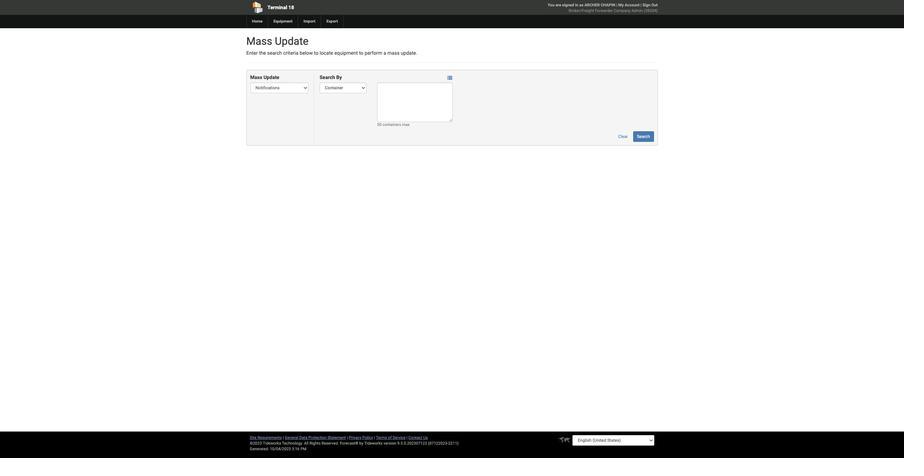 Task type: vqa. For each thing, say whether or not it's contained in the screenshot.
Calendar
no



Task type: locate. For each thing, give the bounding box(es) containing it.
contact us link
[[409, 436, 428, 441]]

general
[[285, 436, 298, 441]]

update.
[[401, 50, 417, 56]]

site
[[250, 436, 257, 441]]

you
[[548, 3, 555, 7]]

policy
[[363, 436, 373, 441]]

1 vertical spatial mass
[[250, 75, 262, 80]]

by
[[359, 442, 364, 446]]

0 horizontal spatial to
[[314, 50, 319, 56]]

mass down enter
[[250, 75, 262, 80]]

data
[[299, 436, 308, 441]]

10/04/2023
[[270, 447, 291, 452]]

to right below
[[314, 50, 319, 56]]

search
[[320, 75, 335, 80], [637, 134, 650, 139]]

search by
[[320, 75, 342, 80]]

mass update enter the search criteria below to locate equipment to perform a mass update.
[[246, 35, 417, 56]]

1 vertical spatial update
[[264, 75, 279, 80]]

update inside mass update enter the search criteria below to locate equipment to perform a mass update.
[[275, 35, 309, 47]]

import
[[304, 19, 316, 24]]

contact
[[409, 436, 422, 441]]

terminal 18
[[268, 5, 294, 10]]

mass up the
[[246, 35, 272, 47]]

sign
[[643, 3, 651, 7]]

signed
[[562, 3, 574, 7]]

search right clear
[[637, 134, 650, 139]]

search for search
[[637, 134, 650, 139]]

equipment link
[[268, 15, 298, 28]]

2 to from the left
[[359, 50, 364, 56]]

admin
[[632, 8, 643, 13]]

search inside button
[[637, 134, 650, 139]]

1 vertical spatial search
[[637, 134, 650, 139]]

| up tideworks
[[374, 436, 375, 441]]

general data protection statement link
[[285, 436, 346, 441]]

50
[[377, 123, 382, 127]]

service
[[393, 436, 406, 441]]

my account link
[[619, 3, 640, 7]]

| left sign
[[641, 3, 642, 7]]

mass for mass update enter the search criteria below to locate equipment to perform a mass update.
[[246, 35, 272, 47]]

you are signed in as archer chapin | my account | sign out broker/freight forwarder company admin (58204)
[[548, 3, 658, 13]]

chapin
[[601, 3, 616, 7]]

0 vertical spatial mass
[[246, 35, 272, 47]]

update for mass update
[[264, 75, 279, 80]]

3:16
[[292, 447, 300, 452]]

archer
[[585, 3, 600, 7]]

account
[[625, 3, 640, 7]]

update down the search
[[264, 75, 279, 80]]

us
[[423, 436, 428, 441]]

update for mass update enter the search criteria below to locate equipment to perform a mass update.
[[275, 35, 309, 47]]

mass update
[[250, 75, 279, 80]]

| up "9.5.0.202307122"
[[407, 436, 408, 441]]

0 vertical spatial search
[[320, 75, 335, 80]]

None text field
[[377, 83, 453, 122]]

rights
[[310, 442, 321, 446]]

1 horizontal spatial to
[[359, 50, 364, 56]]

by
[[336, 75, 342, 80]]

©2023 tideworks
[[250, 442, 281, 446]]

criteria
[[283, 50, 299, 56]]

to
[[314, 50, 319, 56], [359, 50, 364, 56]]

mass
[[246, 35, 272, 47], [250, 75, 262, 80]]

update
[[275, 35, 309, 47], [264, 75, 279, 80]]

search left by
[[320, 75, 335, 80]]

protection
[[309, 436, 327, 441]]

| left the general
[[283, 436, 284, 441]]

in
[[575, 3, 579, 7]]

9.5.0.202307122
[[397, 442, 427, 446]]

terms
[[376, 436, 387, 441]]

out
[[652, 3, 658, 7]]

equipment
[[274, 19, 293, 24]]

clear button
[[614, 132, 632, 142]]

sign out link
[[643, 3, 658, 7]]

update up criteria at the top left of the page
[[275, 35, 309, 47]]

| up forecast®
[[347, 436, 348, 441]]

2211)
[[448, 442, 459, 446]]

search for search by
[[320, 75, 335, 80]]

mass inside mass update enter the search criteria below to locate equipment to perform a mass update.
[[246, 35, 272, 47]]

to left perform
[[359, 50, 364, 56]]

(07122023-
[[428, 442, 448, 446]]

1 horizontal spatial search
[[637, 134, 650, 139]]

requirements
[[258, 436, 282, 441]]

show list image
[[448, 75, 452, 80]]

50 containers max
[[377, 123, 410, 127]]

clear
[[618, 134, 628, 139]]

0 horizontal spatial search
[[320, 75, 335, 80]]

search
[[267, 50, 282, 56]]

|
[[617, 3, 618, 7], [641, 3, 642, 7], [283, 436, 284, 441], [347, 436, 348, 441], [374, 436, 375, 441], [407, 436, 408, 441]]

terminal 18 link
[[246, 0, 412, 15]]

0 vertical spatial update
[[275, 35, 309, 47]]



Task type: describe. For each thing, give the bounding box(es) containing it.
tideworks
[[364, 442, 383, 446]]

statement
[[328, 436, 346, 441]]

locate
[[320, 50, 333, 56]]

reserved.
[[322, 442, 339, 446]]

privacy
[[349, 436, 362, 441]]

forwarder
[[595, 8, 613, 13]]

technology.
[[282, 442, 303, 446]]

terminal
[[268, 5, 287, 10]]

are
[[556, 3, 561, 7]]

company
[[614, 8, 631, 13]]

equipment
[[334, 50, 358, 56]]

export
[[326, 19, 338, 24]]

all
[[304, 442, 309, 446]]

privacy policy link
[[349, 436, 373, 441]]

1 to from the left
[[314, 50, 319, 56]]

export link
[[321, 15, 343, 28]]

forecast®
[[340, 442, 358, 446]]

search button
[[633, 132, 654, 142]]

below
[[300, 50, 313, 56]]

| left my
[[617, 3, 618, 7]]

as
[[579, 3, 584, 7]]

generated:
[[250, 447, 269, 452]]

18
[[288, 5, 294, 10]]

containers
[[383, 123, 401, 127]]

(58204)
[[644, 8, 658, 13]]

mass
[[388, 50, 400, 56]]

terms of service link
[[376, 436, 406, 441]]

import link
[[298, 15, 321, 28]]

version
[[384, 442, 396, 446]]

the
[[259, 50, 266, 56]]

of
[[388, 436, 392, 441]]

site requirements link
[[250, 436, 282, 441]]

a
[[384, 50, 386, 56]]

pm
[[301, 447, 307, 452]]

max
[[402, 123, 410, 127]]

home
[[252, 19, 263, 24]]

site requirements | general data protection statement | privacy policy | terms of service | contact us ©2023 tideworks technology. all rights reserved. forecast® by tideworks version 9.5.0.202307122 (07122023-2211) generated: 10/04/2023 3:16 pm
[[250, 436, 459, 452]]

perform
[[365, 50, 382, 56]]

home link
[[246, 15, 268, 28]]

broker/freight
[[569, 8, 594, 13]]

enter
[[246, 50, 258, 56]]

my
[[619, 3, 624, 7]]

mass for mass update
[[250, 75, 262, 80]]



